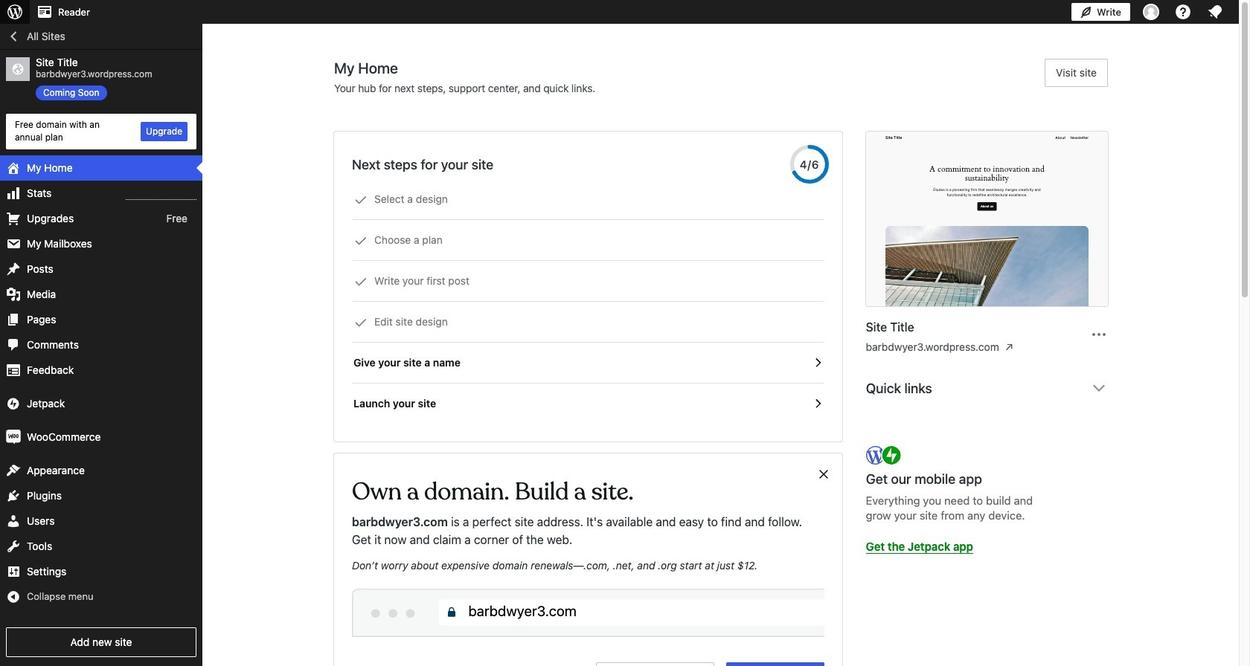 Task type: describe. For each thing, give the bounding box(es) containing it.
my profile image
[[1143, 4, 1160, 20]]

task enabled image
[[811, 397, 824, 411]]

4 task complete image from the top
[[354, 316, 368, 330]]

1 img image from the top
[[6, 396, 21, 411]]

1 task complete image from the top
[[354, 193, 368, 207]]

launchpad checklist element
[[352, 179, 824, 424]]

more options for site site title image
[[1090, 326, 1108, 343]]



Task type: locate. For each thing, give the bounding box(es) containing it.
main content
[[334, 59, 1108, 667]]

1 vertical spatial img image
[[6, 430, 21, 445]]

highest hourly views 0 image
[[126, 190, 196, 200]]

2 task complete image from the top
[[354, 234, 368, 248]]

img image
[[6, 396, 21, 411], [6, 430, 21, 445]]

task enabled image
[[811, 356, 824, 370]]

help image
[[1174, 3, 1192, 21]]

task complete image
[[354, 193, 368, 207], [354, 234, 368, 248], [354, 275, 368, 289], [354, 316, 368, 330]]

3 task complete image from the top
[[354, 275, 368, 289]]

manage your notifications image
[[1206, 3, 1224, 21]]

2 img image from the top
[[6, 430, 21, 445]]

0 vertical spatial img image
[[6, 396, 21, 411]]

progress bar
[[790, 145, 829, 184]]

(opens in a new tab) element
[[1006, 339, 1013, 355]]

wordpress and jetpack app image
[[866, 445, 902, 467]]

manage your sites image
[[6, 3, 24, 21]]

dismiss domain name promotion image
[[817, 466, 830, 484]]



Task type: vqa. For each thing, say whether or not it's contained in the screenshot.
need
no



